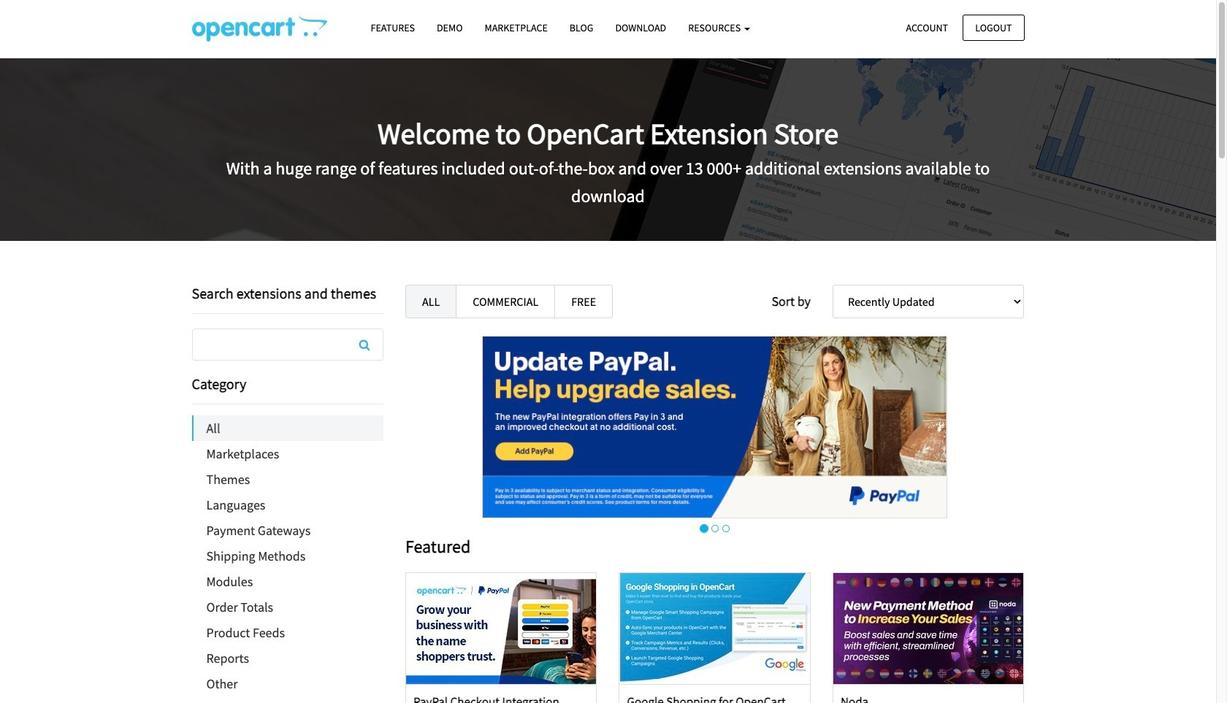 Task type: vqa. For each thing, say whether or not it's contained in the screenshot.
'Search' icon
yes



Task type: locate. For each thing, give the bounding box(es) containing it.
paypal checkout integration image
[[406, 573, 596, 684]]

google shopping for opencart image
[[620, 573, 810, 684]]

None text field
[[193, 330, 383, 360]]

opencart extensions image
[[192, 15, 327, 42]]

paypal payment gateway image
[[482, 336, 948, 519]]



Task type: describe. For each thing, give the bounding box(es) containing it.
noda image
[[834, 573, 1024, 684]]

search image
[[359, 339, 370, 351]]



